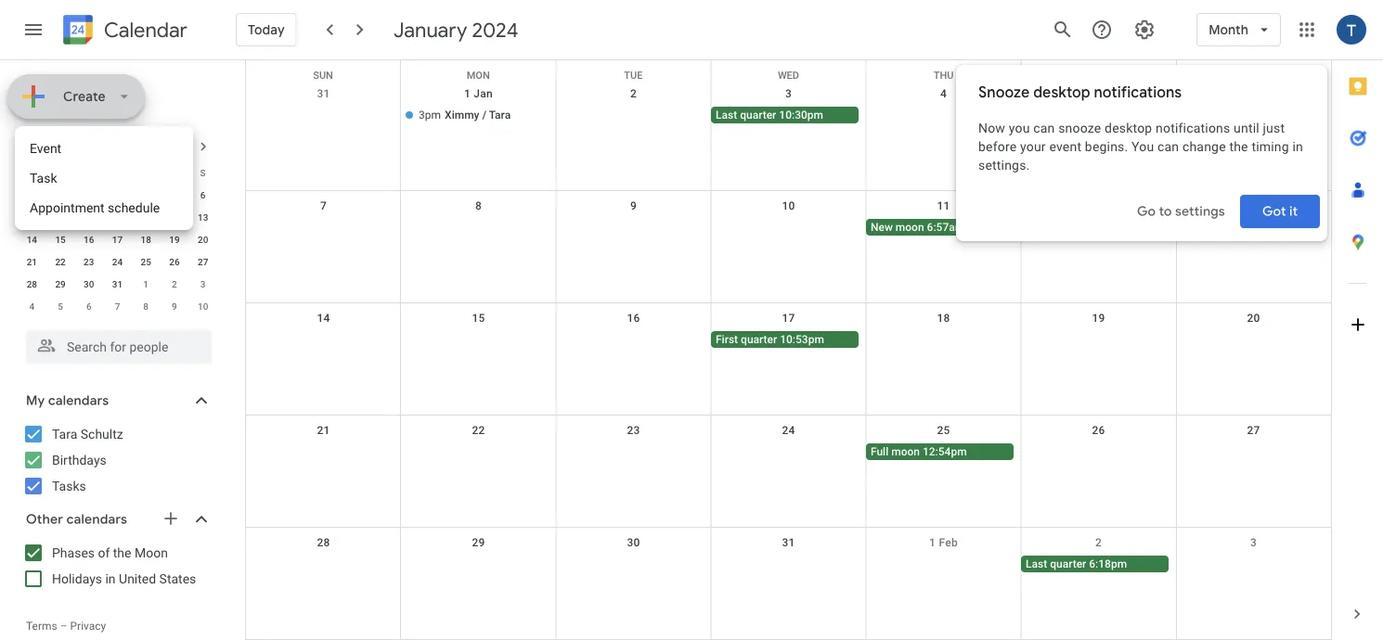 Task type: locate. For each thing, give the bounding box(es) containing it.
14 inside row group
[[27, 234, 37, 245]]

1 vertical spatial 6
[[86, 301, 92, 312]]

6 down "30" element
[[86, 301, 92, 312]]

14 element
[[21, 228, 43, 251]]

2 up last quarter 6:18pm button
[[1095, 537, 1102, 550]]

30 inside grid
[[627, 537, 640, 550]]

4 up 11 element
[[143, 189, 149, 201]]

the
[[1230, 139, 1248, 154], [113, 545, 131, 561]]

0 horizontal spatial tara
[[52, 427, 77, 442]]

8 up 15 element
[[58, 212, 63, 223]]

0 horizontal spatial 13
[[198, 212, 208, 223]]

None search field
[[0, 323, 230, 364]]

column header up the snooze desktop notifications on the top right
[[1022, 60, 1177, 79]]

0 horizontal spatial 4
[[29, 301, 35, 312]]

6 up 13 element
[[200, 189, 206, 201]]

2 up "9 february" element
[[172, 279, 177, 290]]

13
[[1247, 200, 1260, 213], [198, 212, 208, 223]]

notifications up now you can snooze desktop notifications until just before your event begins. you can change the timing in settings.
[[1094, 83, 1182, 102]]

jan
[[474, 87, 493, 100]]

7 for january 2024
[[29, 212, 35, 223]]

desktop inside heading
[[1033, 83, 1090, 102]]

23 inside grid
[[627, 424, 640, 437]]

states
[[159, 571, 196, 587]]

0 vertical spatial the
[[1230, 139, 1248, 154]]

in right timing at the top right
[[1293, 139, 1303, 154]]

last left 10:30pm
[[716, 109, 737, 122]]

tara right /
[[489, 109, 511, 122]]

cell
[[246, 107, 401, 125], [556, 107, 711, 125], [866, 107, 1021, 125], [1021, 107, 1176, 125], [1176, 107, 1331, 125], [160, 206, 189, 228], [246, 219, 401, 238], [401, 219, 556, 238], [556, 219, 711, 238], [711, 219, 866, 238], [1021, 219, 1176, 238], [1176, 219, 1331, 238], [246, 331, 401, 350], [401, 331, 556, 350], [556, 331, 711, 350], [866, 331, 1021, 350], [1021, 331, 1176, 350], [1176, 331, 1331, 350], [246, 444, 401, 462], [401, 444, 556, 462], [556, 444, 711, 462], [711, 444, 866, 462], [1021, 444, 1176, 462], [1176, 444, 1331, 462], [246, 556, 401, 575], [401, 556, 556, 575], [556, 556, 711, 575], [711, 556, 866, 575], [866, 556, 1021, 575], [1176, 556, 1331, 575]]

calendars up the of
[[67, 512, 127, 528]]

1 horizontal spatial 3
[[785, 87, 792, 100]]

2 element
[[78, 184, 100, 206]]

row
[[246, 60, 1331, 81], [246, 79, 1331, 191], [18, 162, 217, 184], [18, 184, 217, 206], [246, 191, 1331, 304], [18, 206, 217, 228], [18, 228, 217, 251], [18, 251, 217, 273], [18, 273, 217, 295], [18, 295, 217, 318], [246, 304, 1331, 416], [246, 416, 1331, 528], [246, 528, 1331, 641]]

28 inside row group
[[27, 279, 37, 290]]

2 february element
[[163, 273, 186, 295]]

24 down first quarter 10:53pm button
[[782, 424, 795, 437]]

1 vertical spatial 23
[[627, 424, 640, 437]]

0 horizontal spatial 18
[[141, 234, 151, 245]]

17 inside "17" element
[[112, 234, 123, 245]]

0 horizontal spatial 10
[[112, 212, 123, 223]]

0 vertical spatial in
[[1293, 139, 1303, 154]]

8 for sun
[[475, 200, 482, 213]]

2 column header from the left
[[1177, 60, 1331, 79]]

1 horizontal spatial 26
[[1092, 424, 1105, 437]]

task
[[30, 170, 57, 186]]

2 horizontal spatial 2
[[1095, 537, 1102, 550]]

row containing sun
[[246, 60, 1331, 81]]

1 inside 'cell'
[[58, 189, 63, 201]]

0 vertical spatial 5
[[1095, 87, 1102, 100]]

1 horizontal spatial 22
[[472, 424, 485, 437]]

3
[[785, 87, 792, 100], [200, 279, 206, 290], [1250, 537, 1257, 550]]

5 inside grid
[[1095, 87, 1102, 100]]

tara
[[489, 109, 511, 122], [52, 427, 77, 442]]

1 for 1 jan
[[464, 87, 471, 100]]

last left "6:18pm"
[[1026, 558, 1047, 571]]

s up 31 december element
[[29, 167, 35, 178]]

2
[[630, 87, 637, 100], [172, 279, 177, 290], [1095, 537, 1102, 550]]

2 for 1
[[172, 279, 177, 290]]

0 horizontal spatial 27
[[198, 256, 208, 267]]

30 inside row group
[[84, 279, 94, 290]]

can up your
[[1034, 120, 1055, 136]]

0 horizontal spatial can
[[1034, 120, 1055, 136]]

19
[[169, 234, 180, 245], [1092, 312, 1105, 325]]

1 vertical spatial the
[[113, 545, 131, 561]]

11 inside grid
[[937, 200, 950, 213]]

before
[[979, 139, 1017, 154]]

1 vertical spatial 25
[[937, 424, 950, 437]]

moon inside new moon 6:57am button
[[896, 221, 924, 234]]

30 element
[[78, 273, 100, 295]]

25 inside row group
[[141, 256, 151, 267]]

new
[[871, 221, 893, 234]]

1 vertical spatial 19
[[1092, 312, 1105, 325]]

1 horizontal spatial january 2024
[[393, 17, 519, 43]]

1 horizontal spatial 24
[[782, 424, 795, 437]]

1 vertical spatial 5
[[58, 301, 63, 312]]

desktop
[[1033, 83, 1090, 102], [1105, 120, 1153, 136]]

just
[[1263, 120, 1285, 136]]

0 horizontal spatial 20
[[198, 234, 208, 245]]

11 up 6:57am in the top of the page
[[937, 200, 950, 213]]

10 down 3 february element
[[198, 301, 208, 312]]

in down phases of the moon
[[105, 571, 116, 587]]

27 element
[[192, 251, 214, 273]]

0 horizontal spatial desktop
[[1033, 83, 1090, 102]]

10 for january 2024
[[112, 212, 123, 223]]

31 december element
[[21, 184, 43, 206]]

in
[[1293, 139, 1303, 154], [105, 571, 116, 587]]

0 vertical spatial 30
[[84, 279, 94, 290]]

snooze
[[1059, 120, 1101, 136]]

0 vertical spatial 17
[[112, 234, 123, 245]]

8 down 1 february element
[[143, 301, 149, 312]]

1 vertical spatial calendars
[[67, 512, 127, 528]]

1 jan
[[464, 87, 493, 100]]

calendars for other calendars
[[67, 512, 127, 528]]

1 column header from the left
[[1022, 60, 1177, 79]]

0 horizontal spatial 5
[[58, 301, 63, 312]]

13 down timing at the top right
[[1247, 200, 1260, 213]]

1 down m
[[58, 189, 63, 201]]

1 horizontal spatial 29
[[472, 537, 485, 550]]

schultz
[[81, 427, 123, 442]]

28
[[27, 279, 37, 290], [317, 537, 330, 550]]

24 inside grid
[[782, 424, 795, 437]]

25
[[141, 256, 151, 267], [937, 424, 950, 437]]

1 vertical spatial last
[[1026, 558, 1047, 571]]

0 vertical spatial 25
[[141, 256, 151, 267]]

january up the mon
[[393, 17, 467, 43]]

thu
[[934, 70, 954, 81]]

10 down the 'last quarter 10:30pm' button
[[782, 200, 795, 213]]

1 vertical spatial 2
[[172, 279, 177, 290]]

5 up snooze
[[1095, 87, 1102, 100]]

5
[[1095, 87, 1102, 100], [58, 301, 63, 312]]

15
[[55, 234, 66, 245], [472, 312, 485, 325]]

0 horizontal spatial 2
[[172, 279, 177, 290]]

1 vertical spatial 27
[[1247, 424, 1260, 437]]

quarter
[[740, 109, 776, 122], [741, 333, 777, 346], [1050, 558, 1087, 571]]

15 element
[[49, 228, 72, 251]]

1 horizontal spatial 20
[[1247, 312, 1260, 325]]

3pm ximmy / tara
[[419, 109, 511, 122]]

Search for people text field
[[37, 331, 201, 364]]

the down until
[[1230, 139, 1248, 154]]

0 horizontal spatial 24
[[112, 256, 123, 267]]

snooze
[[979, 83, 1030, 102]]

0 vertical spatial 23
[[84, 256, 94, 267]]

4 february element
[[21, 295, 43, 318]]

january 2024 up m
[[26, 138, 111, 155]]

8 for january 2024
[[58, 212, 63, 223]]

1 vertical spatial 29
[[472, 537, 485, 550]]

1 left feb
[[929, 537, 936, 550]]

my calendars button
[[4, 386, 230, 416]]

quarter right first
[[741, 333, 777, 346]]

7 inside 'element'
[[115, 301, 120, 312]]

8 down 3pm ximmy / tara
[[475, 200, 482, 213]]

0 horizontal spatial 22
[[55, 256, 66, 267]]

quarter left "6:18pm"
[[1050, 558, 1087, 571]]

10
[[782, 200, 795, 213], [112, 212, 123, 223], [198, 301, 208, 312]]

can right you
[[1158, 139, 1179, 154]]

1 horizontal spatial 11
[[937, 200, 950, 213]]

8
[[475, 200, 482, 213], [58, 212, 63, 223], [143, 301, 149, 312]]

1 horizontal spatial 17
[[782, 312, 795, 325]]

11
[[937, 200, 950, 213], [141, 212, 151, 223]]

desktop up snooze
[[1033, 83, 1090, 102]]

25 up 12:54pm
[[937, 424, 950, 437]]

28 for 1 feb
[[317, 537, 330, 550]]

0 vertical spatial 15
[[55, 234, 66, 245]]

0 vertical spatial 28
[[27, 279, 37, 290]]

7 for sun
[[320, 200, 327, 213]]

1 vertical spatial 4
[[143, 189, 149, 201]]

6:18pm
[[1089, 558, 1127, 571]]

2 horizontal spatial 3
[[1250, 537, 1257, 550]]

10 for sun
[[782, 200, 795, 213]]

0 vertical spatial 4
[[940, 87, 947, 100]]

20 element
[[192, 228, 214, 251]]

2024 up the mon
[[472, 17, 519, 43]]

6 february element
[[78, 295, 100, 318]]

7 inside grid
[[320, 200, 327, 213]]

moon inside full moon 12:54pm button
[[891, 446, 920, 459]]

3 for 1 feb
[[1250, 537, 1257, 550]]

2 vertical spatial quarter
[[1050, 558, 1087, 571]]

18 down 6:57am in the top of the page
[[937, 312, 950, 325]]

26
[[169, 256, 180, 267], [1092, 424, 1105, 437]]

1 horizontal spatial tara
[[489, 109, 511, 122]]

january 2024 up the mon
[[393, 17, 519, 43]]

column header down month "dropdown button"
[[1177, 60, 1331, 79]]

the inside list
[[113, 545, 131, 561]]

7
[[320, 200, 327, 213], [29, 212, 35, 223], [115, 301, 120, 312]]

1 horizontal spatial desktop
[[1105, 120, 1153, 136]]

1
[[464, 87, 471, 100], [58, 189, 63, 201], [143, 279, 149, 290], [929, 537, 936, 550]]

1 horizontal spatial 30
[[627, 537, 640, 550]]

1 horizontal spatial last
[[1026, 558, 1047, 571]]

0 vertical spatial 6
[[200, 189, 206, 201]]

cell inside row group
[[160, 206, 189, 228]]

1 horizontal spatial 10
[[198, 301, 208, 312]]

18 down 11 element
[[141, 234, 151, 245]]

the right the of
[[113, 545, 131, 561]]

row group containing 31
[[18, 184, 217, 318]]

2 horizontal spatial 4
[[940, 87, 947, 100]]

settings menu image
[[1134, 19, 1156, 41]]

27 inside row group
[[198, 256, 208, 267]]

29 for 1
[[55, 279, 66, 290]]

9 inside grid
[[630, 200, 637, 213]]

31
[[317, 87, 330, 100], [27, 189, 37, 201], [112, 279, 123, 290], [782, 537, 795, 550]]

10 inside 10 element
[[112, 212, 123, 223]]

8 inside row
[[143, 301, 149, 312]]

holidays
[[52, 571, 102, 587]]

first quarter 10:53pm
[[716, 333, 824, 346]]

1 horizontal spatial 16
[[627, 312, 640, 325]]

1 vertical spatial notifications
[[1156, 120, 1231, 136]]

18 inside row group
[[141, 234, 151, 245]]

today
[[248, 21, 285, 38]]

settings.
[[979, 157, 1030, 173]]

31 inside 'element'
[[112, 279, 123, 290]]

2 horizontal spatial 8
[[475, 200, 482, 213]]

16 element
[[78, 228, 100, 251]]

tara up birthdays
[[52, 427, 77, 442]]

1 vertical spatial 3
[[200, 279, 206, 290]]

1 horizontal spatial 18
[[937, 312, 950, 325]]

13 up 20 element
[[198, 212, 208, 223]]

begins.
[[1085, 139, 1128, 154]]

0 horizontal spatial 19
[[169, 234, 180, 245]]

1 up 8 february element
[[143, 279, 149, 290]]

0 vertical spatial calendars
[[48, 393, 109, 409]]

19 inside row group
[[169, 234, 180, 245]]

25 up 1 february element
[[141, 256, 151, 267]]

1 vertical spatial moon
[[891, 446, 920, 459]]

notifications up change
[[1156, 120, 1231, 136]]

17
[[112, 234, 123, 245], [782, 312, 795, 325]]

2024 up 2 element
[[80, 138, 111, 155]]

0 horizontal spatial 7
[[29, 212, 35, 223]]

6:57am
[[927, 221, 965, 234]]

1 horizontal spatial 19
[[1092, 312, 1105, 325]]

4
[[940, 87, 947, 100], [143, 189, 149, 201], [29, 301, 35, 312]]

0 horizontal spatial 11
[[141, 212, 151, 223]]

0 vertical spatial 3
[[785, 87, 792, 100]]

create
[[63, 88, 106, 105]]

full
[[871, 446, 889, 459]]

9 for sun
[[630, 200, 637, 213]]

last
[[716, 109, 737, 122], [1026, 558, 1047, 571]]

0 horizontal spatial 8
[[58, 212, 63, 223]]

30
[[84, 279, 94, 290], [627, 537, 640, 550]]

column header
[[1022, 60, 1177, 79], [1177, 60, 1331, 79]]

1 for 1 feb
[[929, 537, 936, 550]]

notifications
[[1094, 83, 1182, 102], [1156, 120, 1231, 136]]

13 for january 2024
[[198, 212, 208, 223]]

16
[[84, 234, 94, 245], [627, 312, 640, 325]]

desktop up you
[[1105, 120, 1153, 136]]

31 element
[[106, 273, 129, 295]]

1 vertical spatial 2024
[[80, 138, 111, 155]]

9 inside "9 february" element
[[172, 301, 177, 312]]

14
[[27, 234, 37, 245], [317, 312, 330, 325]]

tab list
[[1332, 60, 1383, 589]]

2 inside "element"
[[172, 279, 177, 290]]

2 horizontal spatial 10
[[782, 200, 795, 213]]

full moon 12:54pm button
[[866, 444, 1014, 460]]

17 up first quarter 10:53pm button
[[782, 312, 795, 325]]

11 up 18 element
[[141, 212, 151, 223]]

1 vertical spatial in
[[105, 571, 116, 587]]

17 inside grid
[[782, 312, 795, 325]]

1 vertical spatial 16
[[627, 312, 640, 325]]

11 element
[[135, 206, 157, 228]]

8 inside grid
[[475, 200, 482, 213]]

0 horizontal spatial in
[[105, 571, 116, 587]]

26 inside row group
[[169, 256, 180, 267]]

0 horizontal spatial 3
[[200, 279, 206, 290]]

0 horizontal spatial 26
[[169, 256, 180, 267]]

27
[[198, 256, 208, 267], [1247, 424, 1260, 437]]

privacy link
[[70, 620, 106, 633]]

28 for 1
[[27, 279, 37, 290]]

1 horizontal spatial 7
[[115, 301, 120, 312]]

0 horizontal spatial 23
[[84, 256, 94, 267]]

0 vertical spatial january
[[393, 17, 467, 43]]

2 down tue on the left top
[[630, 87, 637, 100]]

5 down "29" element
[[58, 301, 63, 312]]

moon
[[896, 221, 924, 234], [891, 446, 920, 459]]

10 up "17" element
[[112, 212, 123, 223]]

3 inside row group
[[200, 279, 206, 290]]

0 vertical spatial notifications
[[1094, 83, 1182, 102]]

mon
[[467, 70, 490, 81]]

0 vertical spatial 18
[[141, 234, 151, 245]]

18
[[141, 234, 151, 245], [937, 312, 950, 325]]

24 down "17" element
[[112, 256, 123, 267]]

0 horizontal spatial 25
[[141, 256, 151, 267]]

1 for 1 february element
[[143, 279, 149, 290]]

14 inside grid
[[317, 312, 330, 325]]

quarter left 10:30pm
[[740, 109, 776, 122]]

january up m
[[26, 138, 77, 155]]

1 vertical spatial tara
[[52, 427, 77, 442]]

6
[[200, 189, 206, 201], [86, 301, 92, 312]]

s
[[29, 167, 35, 178], [200, 167, 206, 178]]

0 vertical spatial 14
[[27, 234, 37, 245]]

other calendars
[[26, 512, 127, 528]]

20
[[198, 234, 208, 245], [1247, 312, 1260, 325]]

0 vertical spatial 24
[[112, 256, 123, 267]]

17 down 10 element
[[112, 234, 123, 245]]

16 inside row group
[[84, 234, 94, 245]]

1 feb
[[929, 537, 958, 550]]

23
[[84, 256, 94, 267], [627, 424, 640, 437]]

moon right full
[[891, 446, 920, 459]]

0 vertical spatial 2
[[630, 87, 637, 100]]

0 vertical spatial quarter
[[740, 109, 776, 122]]

25 inside grid
[[937, 424, 950, 437]]

grid containing 31
[[245, 60, 1331, 641]]

1 left jan
[[464, 87, 471, 100]]

0 vertical spatial 22
[[55, 256, 66, 267]]

month button
[[1197, 7, 1281, 52]]

29 inside january 2024 grid
[[55, 279, 66, 290]]

other calendars list
[[4, 538, 230, 594]]

the inside now you can snooze desktop notifications until just before your event begins. you can change the timing in settings.
[[1230, 139, 1248, 154]]

your
[[1020, 139, 1046, 154]]

1 horizontal spatial 2024
[[472, 17, 519, 43]]

moon
[[135, 545, 168, 561]]

1 horizontal spatial can
[[1158, 139, 1179, 154]]

row group
[[18, 184, 217, 318]]

0 vertical spatial last
[[716, 109, 737, 122]]

4 down 28 element
[[29, 301, 35, 312]]

1 vertical spatial 21
[[317, 424, 330, 437]]

s up 13 element
[[200, 167, 206, 178]]

last quarter 10:30pm
[[716, 109, 823, 122]]

calendars up tara schultz
[[48, 393, 109, 409]]

2 s from the left
[[200, 167, 206, 178]]

21
[[27, 256, 37, 267], [317, 424, 330, 437]]

11 inside 11 element
[[141, 212, 151, 223]]

4 down the thu
[[940, 87, 947, 100]]

0 vertical spatial 26
[[169, 256, 180, 267]]

moon right new
[[896, 221, 924, 234]]

9 february element
[[163, 295, 186, 318]]

0 horizontal spatial 16
[[84, 234, 94, 245]]

add other calendars image
[[162, 510, 180, 528]]

grid
[[245, 60, 1331, 641]]

3 february element
[[192, 273, 214, 295]]

13 inside january 2024 grid
[[198, 212, 208, 223]]



Task type: vqa. For each thing, say whether or not it's contained in the screenshot.
12 element
no



Task type: describe. For each thing, give the bounding box(es) containing it.
1 horizontal spatial 27
[[1247, 424, 1260, 437]]

snooze desktop notifications alert dialog
[[956, 65, 1328, 241]]

main drawer image
[[22, 19, 45, 41]]

26 element
[[163, 251, 186, 273]]

tara schultz
[[52, 427, 123, 442]]

quarter for 10:53pm
[[741, 333, 777, 346]]

quarter for 10:30pm
[[740, 109, 776, 122]]

notifications inside heading
[[1094, 83, 1182, 102]]

last quarter 6:18pm button
[[1021, 556, 1169, 573]]

tue
[[624, 70, 643, 81]]

23 inside row group
[[84, 256, 94, 267]]

other
[[26, 512, 63, 528]]

1 s from the left
[[29, 167, 35, 178]]

1 vertical spatial can
[[1158, 139, 1179, 154]]

in inside other calendars list
[[105, 571, 116, 587]]

0 vertical spatial 2024
[[472, 17, 519, 43]]

my calendars
[[26, 393, 109, 409]]

new moon 6:57am button
[[866, 219, 1014, 236]]

11 for january 2024
[[141, 212, 151, 223]]

my calendars list
[[4, 420, 230, 501]]

22 element
[[49, 251, 72, 273]]

18 element
[[135, 228, 157, 251]]

last for last quarter 6:18pm
[[1026, 558, 1047, 571]]

snooze desktop notifications heading
[[979, 82, 1305, 104]]

calendar
[[104, 17, 187, 43]]

terms – privacy
[[26, 620, 106, 633]]

19 inside grid
[[1092, 312, 1105, 325]]

tara inside grid
[[489, 109, 511, 122]]

–
[[60, 620, 67, 633]]

terms
[[26, 620, 57, 633]]

my
[[26, 393, 45, 409]]

calendars for my calendars
[[48, 393, 109, 409]]

tara inside my calendars list
[[52, 427, 77, 442]]

29 for 1 feb
[[472, 537, 485, 550]]

13 for sun
[[1247, 200, 1260, 213]]

21 inside row group
[[27, 256, 37, 267]]

calendar heading
[[100, 17, 187, 43]]

create button
[[7, 74, 145, 119]]

28 element
[[21, 273, 43, 295]]

schedule
[[108, 200, 160, 215]]

holidays in united states
[[52, 571, 196, 587]]

20 inside row group
[[198, 234, 208, 245]]

3pm
[[419, 109, 441, 122]]

13 element
[[192, 206, 214, 228]]

tasks
[[52, 479, 86, 494]]

notifications inside now you can snooze desktop notifications until just before your event begins. you can change the timing in settings.
[[1156, 120, 1231, 136]]

5 february element
[[49, 295, 72, 318]]

10:53pm
[[780, 333, 824, 346]]

first quarter 10:53pm button
[[711, 331, 859, 348]]

row containing 4
[[18, 295, 217, 318]]

moon for full
[[891, 446, 920, 459]]

1 horizontal spatial 2
[[630, 87, 637, 100]]

appointment schedule
[[30, 200, 160, 215]]

24 inside 24 element
[[112, 256, 123, 267]]

5 inside row group
[[58, 301, 63, 312]]

3 for 1
[[200, 279, 206, 290]]

/
[[482, 109, 487, 122]]

1 february element
[[135, 273, 157, 295]]

8 february element
[[135, 295, 157, 318]]

4 for 6
[[143, 189, 149, 201]]

change
[[1183, 139, 1226, 154]]

feb
[[939, 537, 958, 550]]

desktop inside now you can snooze desktop notifications until just before your event begins. you can change the timing in settings.
[[1105, 120, 1153, 136]]

17 element
[[106, 228, 129, 251]]

birthdays
[[52, 453, 107, 468]]

timing
[[1252, 139, 1289, 154]]

10:30pm
[[779, 109, 823, 122]]

29 element
[[49, 273, 72, 295]]

3 element
[[106, 184, 129, 206]]

event
[[30, 141, 61, 156]]

last quarter 10:30pm button
[[711, 107, 859, 123]]

7 february element
[[106, 295, 129, 318]]

now
[[979, 120, 1006, 136]]

calendar element
[[59, 11, 187, 52]]

19 element
[[163, 228, 186, 251]]

25 element
[[135, 251, 157, 273]]

sun
[[313, 70, 333, 81]]

10 february element
[[192, 295, 214, 318]]

until
[[1234, 120, 1260, 136]]

22 inside row group
[[55, 256, 66, 267]]

quarter for 6:18pm
[[1050, 558, 1087, 571]]

11 for sun
[[937, 200, 950, 213]]

15 inside row group
[[55, 234, 66, 245]]

1 horizontal spatial january
[[393, 17, 467, 43]]

phases of the moon
[[52, 545, 168, 561]]

month
[[1209, 21, 1249, 38]]

moon for new
[[896, 221, 924, 234]]

12:54pm
[[923, 446, 967, 459]]

now you can snooze desktop notifications until just before your event begins. you can change the timing in settings.
[[979, 120, 1303, 173]]

united
[[119, 571, 156, 587]]

event
[[1049, 139, 1082, 154]]

1 horizontal spatial 21
[[317, 424, 330, 437]]

30 for 1 feb
[[627, 537, 640, 550]]

appointment
[[30, 200, 104, 215]]

of
[[98, 545, 110, 561]]

you
[[1132, 139, 1154, 154]]

10 inside 10 february element
[[198, 301, 208, 312]]

6 inside row
[[86, 301, 92, 312]]

first
[[716, 333, 738, 346]]

january 2024 grid
[[18, 162, 217, 318]]

other calendars button
[[4, 505, 230, 535]]

wed
[[778, 70, 799, 81]]

9 for january 2024
[[86, 212, 92, 223]]

in inside now you can snooze desktop notifications until just before your event begins. you can change the timing in settings.
[[1293, 139, 1303, 154]]

today button
[[236, 7, 297, 52]]

1 cell
[[46, 184, 75, 206]]

terms link
[[26, 620, 57, 633]]

24 element
[[106, 251, 129, 273]]

10 element
[[106, 206, 129, 228]]

ximmy
[[445, 109, 479, 122]]

16 inside grid
[[627, 312, 640, 325]]

21 element
[[21, 251, 43, 273]]

snooze desktop notifications
[[979, 83, 1182, 102]]

26 inside grid
[[1092, 424, 1105, 437]]

2 for 1 feb
[[1095, 537, 1102, 550]]

0 horizontal spatial january
[[26, 138, 77, 155]]

last quarter 6:18pm
[[1026, 558, 1127, 571]]

15 inside grid
[[472, 312, 485, 325]]

row containing s
[[18, 162, 217, 184]]

4 for 5
[[940, 87, 947, 100]]

privacy
[[70, 620, 106, 633]]

new moon 6:57am
[[871, 221, 965, 234]]

0 vertical spatial can
[[1034, 120, 1055, 136]]

you
[[1009, 120, 1030, 136]]

18 inside grid
[[937, 312, 950, 325]]

30 for 1
[[84, 279, 94, 290]]

1 horizontal spatial 6
[[200, 189, 206, 201]]

full moon 12:54pm
[[871, 446, 967, 459]]

phases
[[52, 545, 95, 561]]

0 horizontal spatial 2024
[[80, 138, 111, 155]]

23 element
[[78, 251, 100, 273]]

1 vertical spatial january 2024
[[26, 138, 111, 155]]

0 vertical spatial january 2024
[[393, 17, 519, 43]]

m
[[56, 167, 64, 178]]

last for last quarter 10:30pm
[[716, 109, 737, 122]]



